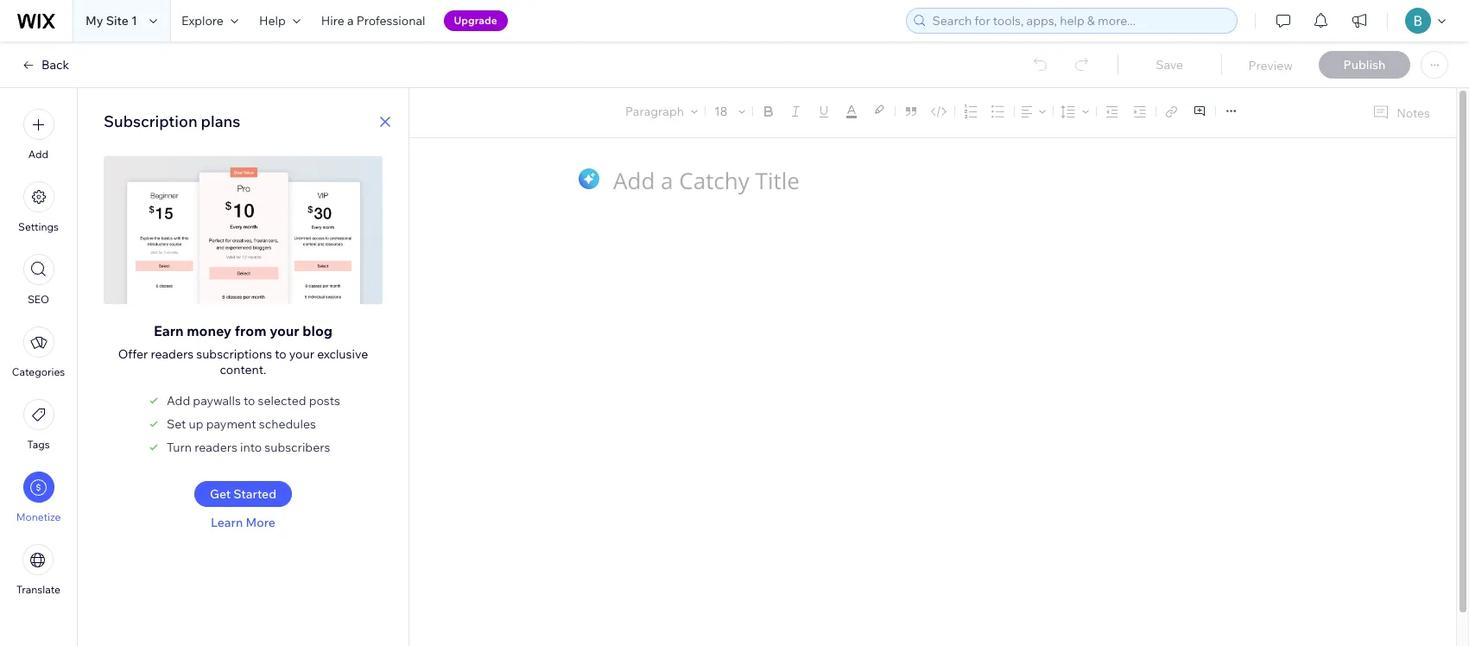Task type: locate. For each thing, give the bounding box(es) containing it.
started
[[233, 487, 276, 502]]

to right 'content.'
[[275, 347, 286, 362]]

add up 'set'
[[167, 393, 190, 409]]

plans
[[201, 111, 240, 131]]

1 horizontal spatial add
[[167, 393, 190, 409]]

upgrade
[[454, 14, 497, 27]]

menu
[[0, 98, 77, 606]]

posts
[[309, 393, 340, 409]]

offer
[[118, 347, 148, 362]]

1 vertical spatial readers
[[195, 440, 237, 456]]

readers down payment
[[195, 440, 237, 456]]

professional
[[356, 13, 425, 29]]

explore
[[181, 13, 224, 29]]

1 vertical spatial add
[[167, 393, 190, 409]]

add
[[28, 148, 48, 161], [167, 393, 190, 409]]

selected
[[258, 393, 306, 409]]

seo
[[28, 293, 49, 306]]

categories button
[[12, 326, 65, 378]]

add up settings "button"
[[28, 148, 48, 161]]

1 horizontal spatial readers
[[195, 440, 237, 456]]

money
[[187, 323, 232, 340]]

your
[[270, 323, 300, 340], [289, 347, 314, 362]]

learn more link
[[211, 515, 275, 531]]

0 vertical spatial readers
[[151, 347, 194, 362]]

Search for tools, apps, help & more... field
[[927, 9, 1232, 33]]

tags button
[[23, 399, 54, 451]]

monetize button
[[16, 472, 61, 523]]

readers inside add paywalls to selected posts set up payment schedules turn readers into subscribers
[[195, 440, 237, 456]]

1 horizontal spatial to
[[275, 347, 286, 362]]

more
[[246, 515, 275, 531]]

0 vertical spatial to
[[275, 347, 286, 362]]

my
[[86, 13, 103, 29]]

add inside add paywalls to selected posts set up payment schedules turn readers into subscribers
[[167, 393, 190, 409]]

seo button
[[23, 254, 54, 306]]

notes
[[1397, 105, 1430, 120]]

0 horizontal spatial to
[[244, 393, 255, 409]]

to up payment
[[244, 393, 255, 409]]

categories
[[12, 365, 65, 378]]

my site 1
[[86, 13, 137, 29]]

learn more
[[211, 515, 275, 531]]

tags
[[27, 438, 50, 451]]

0 horizontal spatial add
[[28, 148, 48, 161]]

0 horizontal spatial readers
[[151, 347, 194, 362]]

1 vertical spatial to
[[244, 393, 255, 409]]

1 vertical spatial your
[[289, 347, 314, 362]]

translate
[[16, 583, 60, 596]]

readers down earn
[[151, 347, 194, 362]]

from
[[235, 323, 267, 340]]

menu containing add
[[0, 98, 77, 606]]

readers
[[151, 347, 194, 362], [195, 440, 237, 456]]

content.
[[220, 362, 266, 378]]

0 vertical spatial add
[[28, 148, 48, 161]]

Add a Catchy Title text field
[[613, 165, 1235, 196]]

settings button
[[18, 181, 59, 233]]

your left blog
[[270, 323, 300, 340]]

monetize
[[16, 510, 61, 523]]

add inside button
[[28, 148, 48, 161]]

to
[[275, 347, 286, 362], [244, 393, 255, 409]]

payment
[[206, 417, 256, 432]]

subscribers
[[265, 440, 330, 456]]

hire a professional link
[[311, 0, 436, 41]]

your down blog
[[289, 347, 314, 362]]

blog
[[303, 323, 333, 340]]

up
[[189, 417, 203, 432]]



Task type: vqa. For each thing, say whether or not it's contained in the screenshot.
readers in the the Add paywalls to selected posts Set up payment schedules Turn readers into subscribers
yes



Task type: describe. For each thing, give the bounding box(es) containing it.
hire
[[321, 13, 344, 29]]

add for add paywalls to selected posts set up payment schedules turn readers into subscribers
[[167, 393, 190, 409]]

subscription plans
[[104, 111, 240, 131]]

learn
[[211, 515, 243, 531]]

into
[[240, 440, 262, 456]]

to inside add paywalls to selected posts set up payment schedules turn readers into subscribers
[[244, 393, 255, 409]]

notes button
[[1366, 101, 1436, 124]]

add for add
[[28, 148, 48, 161]]

schedules
[[259, 417, 316, 432]]

back
[[41, 57, 69, 73]]

paragraph button
[[622, 99, 701, 124]]

hire a professional
[[321, 13, 425, 29]]

upgrade button
[[444, 10, 508, 31]]

add button
[[23, 109, 54, 161]]

settings
[[18, 220, 59, 233]]

add paywalls to selected posts set up payment schedules turn readers into subscribers
[[167, 393, 340, 456]]

earn money from your blog offer readers subscriptions to your exclusive content.
[[118, 323, 368, 378]]

help
[[259, 13, 286, 29]]

help button
[[249, 0, 311, 41]]

paragraph
[[625, 104, 684, 119]]

set
[[167, 417, 186, 432]]

paywalls
[[193, 393, 241, 409]]

get
[[210, 487, 231, 502]]

to inside earn money from your blog offer readers subscriptions to your exclusive content.
[[275, 347, 286, 362]]

site
[[106, 13, 129, 29]]

earn
[[154, 323, 184, 340]]

get started button
[[194, 482, 292, 507]]

readers inside earn money from your blog offer readers subscriptions to your exclusive content.
[[151, 347, 194, 362]]

1
[[131, 13, 137, 29]]

turn
[[167, 440, 192, 456]]

subscription
[[104, 111, 197, 131]]

translate button
[[16, 544, 60, 596]]

back button
[[21, 57, 69, 73]]

a
[[347, 13, 354, 29]]

0 vertical spatial your
[[270, 323, 300, 340]]

get started
[[210, 487, 276, 502]]

exclusive
[[317, 347, 368, 362]]

subscriptions
[[196, 347, 272, 362]]



